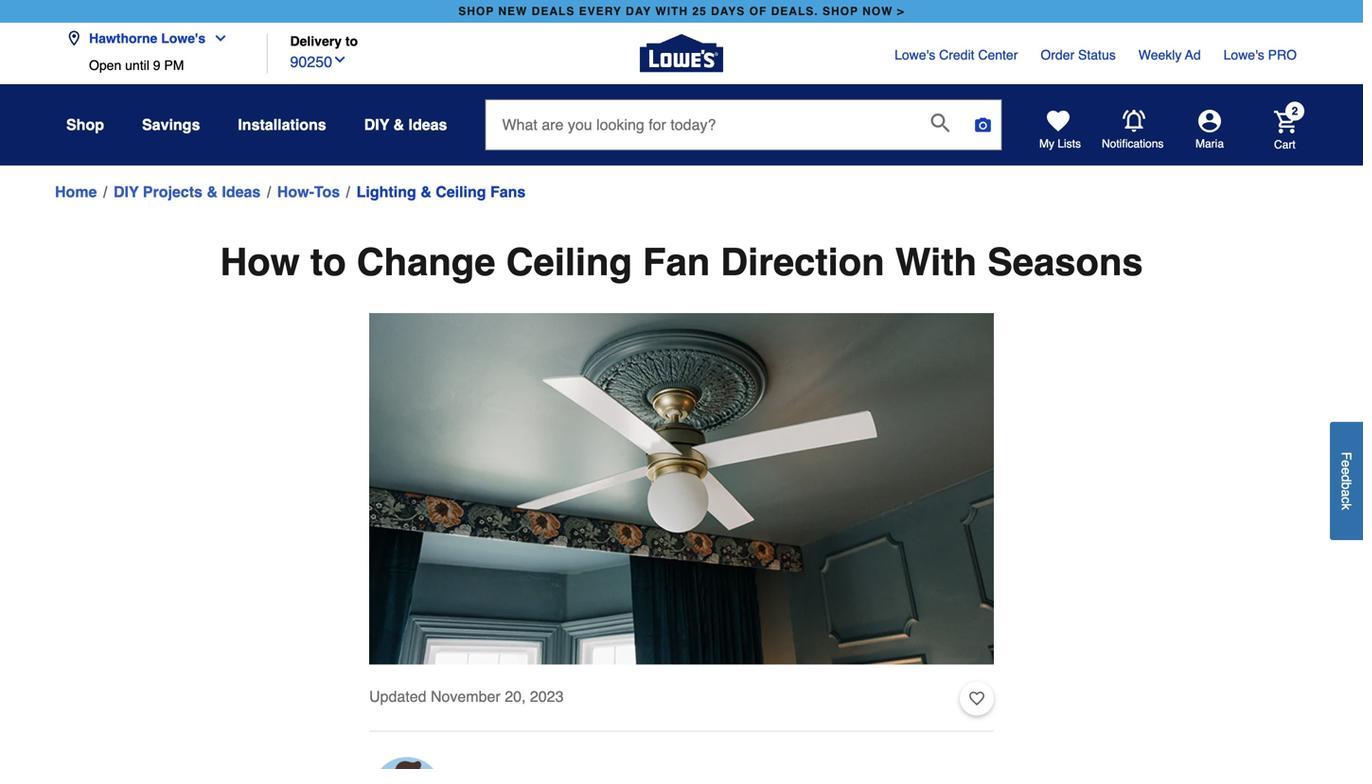 Task type: vqa. For each thing, say whether or not it's contained in the screenshot.
the Glass
no



Task type: describe. For each thing, give the bounding box(es) containing it.
1 horizontal spatial ceiling
[[506, 241, 633, 284]]

lighting & ceiling fans link
[[357, 181, 526, 204]]

shop new deals every day with 25 days of deals. shop now > link
[[455, 0, 909, 23]]

f
[[1340, 452, 1355, 460]]

f e e d b a c k
[[1340, 452, 1355, 511]]

2 shop from the left
[[823, 5, 859, 18]]

1 shop from the left
[[459, 5, 494, 18]]

lowe's for lowe's credit center
[[895, 47, 936, 63]]

diy for diy & ideas
[[364, 116, 389, 134]]

lighting
[[357, 183, 416, 201]]

lowe's home improvement lists image
[[1047, 110, 1070, 133]]

home
[[55, 183, 97, 201]]

now
[[863, 5, 893, 18]]

b
[[1340, 483, 1355, 490]]

updated november 20, 2023
[[369, 689, 564, 706]]

lists
[[1058, 137, 1082, 151]]

1 e from the top
[[1340, 460, 1355, 468]]

diy for diy projects & ideas
[[114, 183, 139, 201]]

home link
[[55, 181, 97, 204]]

how to change ceiling fan direction with seasons
[[220, 241, 1144, 284]]

lighting & ceiling fans
[[357, 183, 526, 201]]

chevron down image inside "90250" button
[[332, 52, 348, 67]]

deals.
[[772, 5, 819, 18]]

to for how
[[311, 241, 346, 284]]

2 e from the top
[[1340, 468, 1355, 475]]

order
[[1041, 47, 1075, 63]]

my lists
[[1040, 137, 1082, 151]]

my
[[1040, 137, 1055, 151]]

delivery
[[290, 34, 342, 49]]

to for delivery
[[346, 34, 358, 49]]

diy projects & ideas link
[[114, 181, 261, 204]]

projects
[[143, 183, 203, 201]]

maria
[[1196, 137, 1225, 151]]

90250 button
[[290, 49, 348, 73]]

days
[[711, 5, 746, 18]]

savings button
[[142, 108, 200, 142]]

shop new deals every day with 25 days of deals. shop now >
[[459, 5, 905, 18]]

order status link
[[1041, 45, 1116, 64]]

day
[[626, 5, 652, 18]]

a
[[1340, 490, 1355, 497]]

& for lighting
[[421, 183, 432, 201]]

delivery to
[[290, 34, 358, 49]]

how-tos link
[[277, 181, 340, 204]]

order status
[[1041, 47, 1116, 63]]

2
[[1292, 105, 1299, 118]]

my lists link
[[1040, 110, 1082, 152]]

9
[[153, 58, 161, 73]]

change
[[357, 241, 496, 284]]

credit
[[940, 47, 975, 63]]

hawthorne lowe's button
[[66, 19, 236, 58]]

new
[[498, 5, 528, 18]]

every
[[579, 5, 622, 18]]



Task type: locate. For each thing, give the bounding box(es) containing it.
cart
[[1275, 138, 1296, 151]]

hawthorne lowe's
[[89, 31, 206, 46]]

1 vertical spatial ideas
[[222, 183, 261, 201]]

diy left projects
[[114, 183, 139, 201]]

diy projects & ideas
[[114, 183, 261, 201]]

how-
[[277, 183, 314, 201]]

open until 9 pm
[[89, 58, 184, 73]]

savings
[[142, 116, 200, 134]]

1 vertical spatial chevron down image
[[332, 52, 348, 67]]

location image
[[66, 31, 81, 46]]

camera image
[[974, 116, 993, 134]]

ideas up lighting & ceiling fans
[[409, 116, 447, 134]]

seasons
[[988, 241, 1144, 284]]

lowe's pro
[[1224, 47, 1297, 63]]

1 horizontal spatial lowe's
[[895, 47, 936, 63]]

e up b on the right bottom
[[1340, 468, 1355, 475]]

1 horizontal spatial ideas
[[409, 116, 447, 134]]

updated
[[369, 689, 427, 706]]

lowe's left the credit
[[895, 47, 936, 63]]

25
[[693, 5, 707, 18]]

diy & ideas
[[364, 116, 447, 134]]

fans
[[491, 183, 526, 201]]

c
[[1340, 497, 1355, 504]]

status
[[1079, 47, 1116, 63]]

e up d
[[1340, 460, 1355, 468]]

diy up lighting
[[364, 116, 389, 134]]

shop left now
[[823, 5, 859, 18]]

lowe's home improvement logo image
[[640, 12, 724, 95]]

hawthorne
[[89, 31, 158, 46]]

2 horizontal spatial &
[[421, 183, 432, 201]]

None search field
[[485, 99, 1002, 168]]

& right projects
[[207, 183, 218, 201]]

shop left new
[[459, 5, 494, 18]]

1 vertical spatial ceiling
[[506, 241, 633, 284]]

installations button
[[238, 108, 326, 142]]

0 vertical spatial ceiling
[[436, 183, 486, 201]]

ideas left how-
[[222, 183, 261, 201]]

weekly ad
[[1139, 47, 1201, 63]]

0 horizontal spatial lowe's
[[161, 31, 206, 46]]

lowe's home improvement notification center image
[[1123, 110, 1146, 133]]

lowe's inside 'button'
[[161, 31, 206, 46]]

& right lighting
[[421, 183, 432, 201]]

open
[[89, 58, 121, 73]]

ceiling left fans
[[436, 183, 486, 201]]

weekly ad link
[[1139, 45, 1201, 64]]

search image
[[931, 114, 950, 133]]

lowe's left pro
[[1224, 47, 1265, 63]]

1 horizontal spatial diy
[[364, 116, 389, 134]]

lowe's for lowe's pro
[[1224, 47, 1265, 63]]

1 horizontal spatial shop
[[823, 5, 859, 18]]

1 vertical spatial to
[[311, 241, 346, 284]]

lowe's credit center link
[[895, 45, 1018, 64]]

shop
[[459, 5, 494, 18], [823, 5, 859, 18]]

ceiling down fans
[[506, 241, 633, 284]]

shop button
[[66, 108, 104, 142]]

20,
[[505, 689, 526, 706]]

pm
[[164, 58, 184, 73]]

0 horizontal spatial ideas
[[222, 183, 261, 201]]

0 horizontal spatial ceiling
[[436, 183, 486, 201]]

0 vertical spatial to
[[346, 34, 358, 49]]

0 vertical spatial diy
[[364, 116, 389, 134]]

center
[[979, 47, 1018, 63]]

shop
[[66, 116, 104, 134]]

&
[[394, 116, 404, 134], [207, 183, 218, 201], [421, 183, 432, 201]]

with
[[896, 241, 977, 284]]

how-tos
[[277, 183, 340, 201]]

e
[[1340, 460, 1355, 468], [1340, 468, 1355, 475]]

1 horizontal spatial &
[[394, 116, 404, 134]]

2023
[[530, 689, 564, 706]]

to right delivery
[[346, 34, 358, 49]]

& for diy
[[394, 116, 404, 134]]

how
[[220, 241, 300, 284]]

lowe's credit center
[[895, 47, 1018, 63]]

ad
[[1186, 47, 1201, 63]]

Search Query text field
[[486, 100, 916, 150]]

ceiling
[[436, 183, 486, 201], [506, 241, 633, 284]]

k
[[1340, 504, 1355, 511]]

0 horizontal spatial shop
[[459, 5, 494, 18]]

fan
[[643, 241, 710, 284]]

0 horizontal spatial &
[[207, 183, 218, 201]]

diy
[[364, 116, 389, 134], [114, 183, 139, 201]]

pro
[[1269, 47, 1297, 63]]

to
[[346, 34, 358, 49], [311, 241, 346, 284]]

lowe's
[[161, 31, 206, 46], [895, 47, 936, 63], [1224, 47, 1265, 63]]

0 vertical spatial chevron down image
[[206, 31, 228, 46]]

ideas
[[409, 116, 447, 134], [222, 183, 261, 201]]

weekly
[[1139, 47, 1182, 63]]

1 vertical spatial diy
[[114, 183, 139, 201]]

diy & ideas button
[[364, 108, 447, 142]]

tos
[[314, 183, 340, 201]]

1 horizontal spatial chevron down image
[[332, 52, 348, 67]]

with
[[656, 5, 689, 18]]

diy inside button
[[364, 116, 389, 134]]

until
[[125, 58, 149, 73]]

heart outline image
[[970, 689, 985, 710]]

a white ceiling fan with a lamp in a room with teal walls. image
[[369, 313, 994, 665]]

>
[[898, 5, 905, 18]]

notifications
[[1102, 137, 1164, 151]]

lowe's up the pm
[[161, 31, 206, 46]]

0 horizontal spatial diy
[[114, 183, 139, 201]]

d
[[1340, 475, 1355, 483]]

installations
[[238, 116, 326, 134]]

lowe's pro link
[[1224, 45, 1297, 64]]

90250
[[290, 53, 332, 71]]

lowe's home improvement cart image
[[1275, 111, 1297, 133]]

maria button
[[1165, 110, 1256, 152]]

& inside button
[[394, 116, 404, 134]]

2 horizontal spatial lowe's
[[1224, 47, 1265, 63]]

chevron down image
[[206, 31, 228, 46], [332, 52, 348, 67]]

0 horizontal spatial chevron down image
[[206, 31, 228, 46]]

deals
[[532, 5, 575, 18]]

0 vertical spatial ideas
[[409, 116, 447, 134]]

f e e d b a c k button
[[1331, 422, 1364, 541]]

direction
[[721, 241, 885, 284]]

november
[[431, 689, 501, 706]]

& up lighting
[[394, 116, 404, 134]]

ideas inside button
[[409, 116, 447, 134]]

to right how
[[311, 241, 346, 284]]

of
[[750, 5, 767, 18]]



